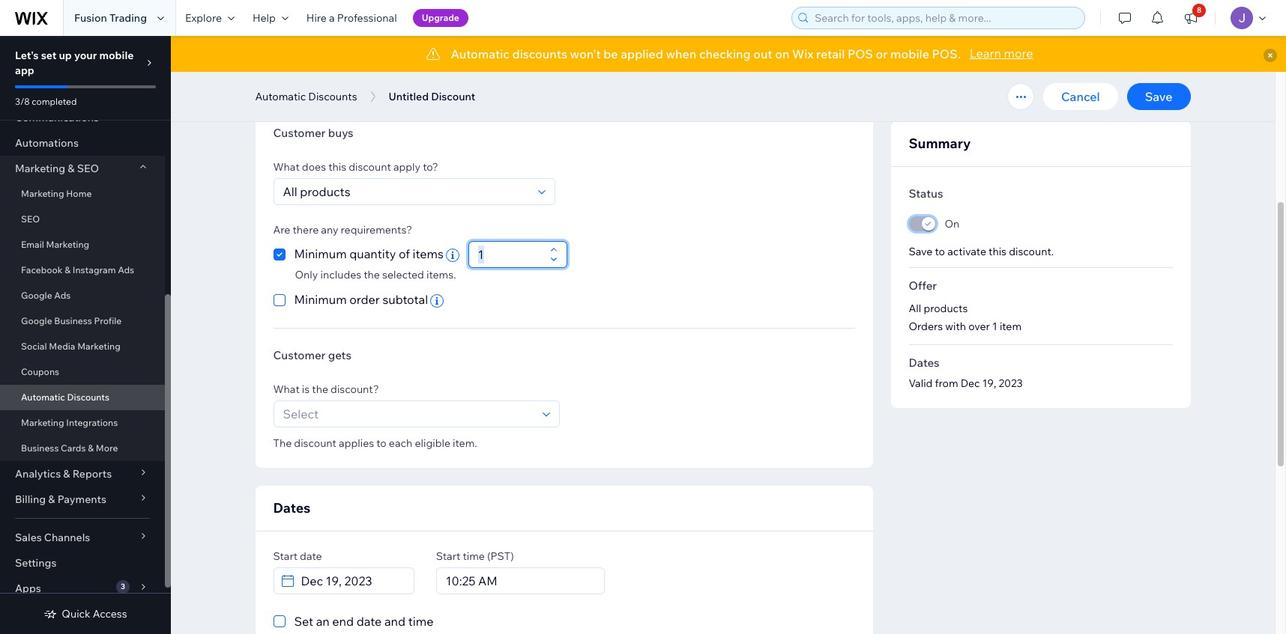 Task type: vqa. For each thing, say whether or not it's contained in the screenshot.
Automatic Discounts button in the top left of the page
yes



Task type: locate. For each thing, give the bounding box(es) containing it.
marketing up the business cards & more
[[21, 418, 64, 429]]

1 vertical spatial business
[[21, 443, 59, 454]]

1 horizontal spatial discounts
[[308, 90, 357, 103]]

& up home
[[68, 162, 75, 175]]

seo down automations link at the left of the page
[[77, 162, 99, 175]]

discount left apply
[[349, 160, 391, 174]]

eligible
[[415, 437, 450, 451]]

0 vertical spatial automatic
[[451, 46, 510, 61]]

marketing down automations
[[15, 162, 65, 175]]

pos
[[848, 46, 873, 61]]

0 horizontal spatial discounts
[[67, 392, 109, 403]]

1 vertical spatial automatic discounts
[[21, 392, 109, 403]]

1 vertical spatial discounts
[[67, 392, 109, 403]]

1 horizontal spatial date
[[357, 615, 382, 630]]

0 vertical spatial ads
[[118, 265, 134, 276]]

access
[[93, 608, 127, 621]]

automatic discounts
[[255, 90, 357, 103], [21, 392, 109, 403]]

select field up each on the left
[[278, 402, 538, 427]]

& right billing
[[48, 493, 55, 507]]

0 horizontal spatial time
[[408, 615, 434, 630]]

discounts up the integrations
[[67, 392, 109, 403]]

google for google business profile
[[21, 316, 52, 327]]

ads right instagram on the left top
[[118, 265, 134, 276]]

the
[[364, 268, 380, 282], [312, 383, 328, 397]]

business
[[54, 316, 92, 327], [21, 443, 59, 454]]

1 vertical spatial offer
[[909, 279, 937, 293]]

help
[[253, 11, 276, 25]]

marketing for integrations
[[21, 418, 64, 429]]

settings link
[[0, 551, 165, 576]]

1 horizontal spatial automatic discounts
[[255, 90, 357, 103]]

quick access
[[62, 608, 127, 621]]

discount
[[349, 160, 391, 174], [294, 437, 336, 451]]

dec
[[961, 377, 980, 391]]

dates inside dates valid from dec 19, 2023
[[909, 356, 940, 370]]

8 button
[[1175, 0, 1208, 36]]

completed
[[32, 96, 77, 107]]

marketing
[[15, 162, 65, 175], [21, 188, 64, 199], [46, 239, 89, 250], [77, 341, 120, 352], [21, 418, 64, 429]]

0 horizontal spatial start
[[273, 550, 298, 564]]

wix
[[792, 46, 814, 61]]

2 vertical spatial automatic
[[21, 392, 65, 403]]

offer
[[273, 74, 308, 91], [909, 279, 937, 293]]

profile
[[94, 316, 122, 327]]

0 horizontal spatial automatic
[[21, 392, 65, 403]]

0 horizontal spatial ads
[[54, 290, 71, 301]]

the down the quantity
[[364, 268, 380, 282]]

customer down automatic discounts "button"
[[273, 126, 326, 140]]

automatic down coupons
[[21, 392, 65, 403]]

automatic up customer buys
[[255, 90, 306, 103]]

1 what from the top
[[273, 160, 300, 174]]

1 minimum from the top
[[294, 247, 347, 262]]

quantity
[[349, 247, 396, 262]]

are
[[273, 223, 290, 237]]

dates valid from dec 19, 2023
[[909, 356, 1023, 391]]

automatic discounts for automatic discounts "button"
[[255, 90, 357, 103]]

subtotal
[[383, 292, 428, 307]]

& for payments
[[48, 493, 55, 507]]

what left does
[[273, 160, 300, 174]]

the right is
[[312, 383, 328, 397]]

business up analytics
[[21, 443, 59, 454]]

0 horizontal spatial save
[[909, 245, 933, 259]]

app
[[15, 64, 34, 77]]

discount.
[[1009, 245, 1054, 259]]

customer
[[273, 126, 326, 140], [273, 349, 326, 363]]

on
[[945, 217, 960, 231]]

explore
[[185, 11, 222, 25]]

business up the social media marketing
[[54, 316, 92, 327]]

& right facebook
[[65, 265, 71, 276]]

mobile right "your"
[[99, 49, 134, 62]]

Minimum order subtotal checkbox
[[273, 291, 446, 310]]

automatic inside "button"
[[255, 90, 306, 103]]

marketing inside popup button
[[15, 162, 65, 175]]

0 horizontal spatial automatic discounts
[[21, 392, 109, 403]]

1 vertical spatial minimum
[[294, 292, 347, 307]]

customer for customer buys
[[273, 126, 326, 140]]

google up the social
[[21, 316, 52, 327]]

1 google from the top
[[21, 290, 52, 301]]

alert
[[171, 36, 1286, 72]]

1 vertical spatial dates
[[273, 500, 311, 517]]

discounts up buys
[[308, 90, 357, 103]]

1 vertical spatial the
[[312, 383, 328, 397]]

to left each on the left
[[376, 437, 387, 451]]

1
[[992, 320, 998, 334]]

1 horizontal spatial ads
[[118, 265, 134, 276]]

1 horizontal spatial the
[[364, 268, 380, 282]]

home
[[66, 188, 92, 199]]

8
[[1197, 5, 1202, 15]]

google for google ads
[[21, 290, 52, 301]]

untitled
[[389, 90, 429, 103]]

0 vertical spatial to
[[935, 245, 945, 259]]

marketing down marketing & seo in the left top of the page
[[21, 188, 64, 199]]

customer for customer gets
[[273, 349, 326, 363]]

automatic discounts inside sidebar element
[[21, 392, 109, 403]]

order
[[349, 292, 380, 307]]

2023
[[999, 377, 1023, 391]]

mobile
[[891, 46, 929, 61], [99, 49, 134, 62]]

2 google from the top
[[21, 316, 52, 327]]

&
[[68, 162, 75, 175], [65, 265, 71, 276], [88, 443, 94, 454], [63, 468, 70, 481], [48, 493, 55, 507]]

email marketing
[[21, 239, 89, 250]]

2 what from the top
[[273, 383, 300, 397]]

0 vertical spatial what
[[273, 160, 300, 174]]

1 horizontal spatial discount
[[349, 160, 391, 174]]

start left (pst)
[[436, 550, 460, 564]]

automatic inside sidebar element
[[21, 392, 65, 403]]

1 horizontal spatial this
[[989, 245, 1007, 259]]

what left is
[[273, 383, 300, 397]]

sales channels button
[[0, 525, 165, 551]]

the for includes
[[364, 268, 380, 282]]

save for save
[[1145, 89, 1173, 104]]

1 horizontal spatial start
[[436, 550, 460, 564]]

1 vertical spatial select field
[[278, 402, 538, 427]]

0 horizontal spatial discount
[[294, 437, 336, 451]]

0 vertical spatial offer
[[273, 74, 308, 91]]

analytics & reports button
[[0, 462, 165, 487]]

seo up the email on the left top of page
[[21, 214, 40, 225]]

minimum inside 'checkbox'
[[294, 292, 347, 307]]

0 vertical spatial date
[[300, 550, 322, 564]]

analytics
[[15, 468, 61, 481]]

untitled discount button
[[381, 85, 483, 108]]

& left reports
[[63, 468, 70, 481]]

your
[[74, 49, 97, 62]]

automatic discounts inside "button"
[[255, 90, 357, 103]]

1 vertical spatial date
[[357, 615, 382, 630]]

automatic up discount
[[451, 46, 510, 61]]

0 vertical spatial time
[[463, 550, 485, 564]]

google down facebook
[[21, 290, 52, 301]]

0 horizontal spatial seo
[[21, 214, 40, 225]]

1 horizontal spatial save
[[1145, 89, 1173, 104]]

2 minimum from the top
[[294, 292, 347, 307]]

on
[[775, 46, 790, 61]]

select field for discount?
[[278, 402, 538, 427]]

dates for dates valid from dec 19, 2023
[[909, 356, 940, 370]]

business cards & more
[[21, 443, 118, 454]]

1 horizontal spatial seo
[[77, 162, 99, 175]]

0 vertical spatial select field
[[278, 179, 533, 205]]

billing
[[15, 493, 46, 507]]

0 vertical spatial save
[[1145, 89, 1173, 104]]

channels
[[44, 531, 90, 545]]

0 vertical spatial customer
[[273, 126, 326, 140]]

1 vertical spatial google
[[21, 316, 52, 327]]

minimum quantity of items
[[294, 247, 444, 262]]

None field
[[441, 569, 600, 594]]

0 vertical spatial the
[[364, 268, 380, 282]]

2 start from the left
[[436, 550, 460, 564]]

2 select field from the top
[[278, 402, 538, 427]]

1 horizontal spatial dates
[[909, 356, 940, 370]]

marketing home
[[21, 188, 92, 199]]

communications button
[[0, 105, 165, 130]]

hire
[[306, 11, 327, 25]]

1 customer from the top
[[273, 126, 326, 140]]

time right and
[[408, 615, 434, 630]]

automatic discounts for automatic discounts link
[[21, 392, 109, 403]]

Set an end date and time checkbox
[[273, 613, 434, 631]]

ads up google business profile
[[54, 290, 71, 301]]

offer for all products
[[909, 279, 937, 293]]

this right does
[[328, 160, 346, 174]]

google ads
[[21, 290, 71, 301]]

2 customer from the top
[[273, 349, 326, 363]]

over
[[969, 320, 990, 334]]

1 start from the left
[[273, 550, 298, 564]]

discounts inside "button"
[[308, 90, 357, 103]]

start for start time (pst)
[[436, 550, 460, 564]]

1 vertical spatial customer
[[273, 349, 326, 363]]

cancel
[[1061, 89, 1100, 104]]

facebook & instagram ads
[[21, 265, 134, 276]]

dates up start date
[[273, 500, 311, 517]]

0 horizontal spatial the
[[312, 383, 328, 397]]

date
[[300, 550, 322, 564], [357, 615, 382, 630]]

the
[[273, 437, 292, 451]]

minimum for minimum quantity of items
[[294, 247, 347, 262]]

untitled discount
[[389, 90, 475, 103]]

0 vertical spatial discount
[[349, 160, 391, 174]]

0 vertical spatial automatic discounts
[[255, 90, 357, 103]]

social media marketing link
[[0, 334, 165, 360]]

1 horizontal spatial automatic
[[255, 90, 306, 103]]

is
[[302, 383, 310, 397]]

date left and
[[357, 615, 382, 630]]

retail
[[816, 46, 845, 61]]

seo inside seo link
[[21, 214, 40, 225]]

save inside save button
[[1145, 89, 1173, 104]]

google ads link
[[0, 283, 165, 309]]

email
[[21, 239, 44, 250]]

mobile inside let's set up your mobile app
[[99, 49, 134, 62]]

0 vertical spatial seo
[[77, 162, 99, 175]]

& for seo
[[68, 162, 75, 175]]

Select field
[[278, 179, 533, 205], [278, 402, 538, 427]]

marketing down profile
[[77, 341, 120, 352]]

minimum for minimum order subtotal
[[294, 292, 347, 307]]

billing & payments button
[[0, 487, 165, 513]]

2 horizontal spatial automatic
[[451, 46, 510, 61]]

0 horizontal spatial offer
[[273, 74, 308, 91]]

offer up customer buys
[[273, 74, 308, 91]]

1 vertical spatial to
[[376, 437, 387, 451]]

1 horizontal spatial offer
[[909, 279, 937, 293]]

1 vertical spatial discount
[[294, 437, 336, 451]]

1 vertical spatial automatic
[[255, 90, 306, 103]]

1 vertical spatial what
[[273, 383, 300, 397]]

discount right 'the'
[[294, 437, 336, 451]]

minimum up only
[[294, 247, 347, 262]]

date up the dec 19, 2023 field
[[300, 550, 322, 564]]

offer up all
[[909, 279, 937, 293]]

won't
[[570, 46, 601, 61]]

customer up is
[[273, 349, 326, 363]]

automatic
[[451, 46, 510, 61], [255, 90, 306, 103], [21, 392, 65, 403]]

items.
[[427, 268, 456, 282]]

select field down apply
[[278, 179, 533, 205]]

1 vertical spatial save
[[909, 245, 933, 259]]

discount?
[[331, 383, 379, 397]]

automations link
[[0, 130, 165, 156]]

set an end date and time
[[294, 615, 434, 630]]

automatic discounts up the marketing integrations
[[21, 392, 109, 403]]

reports
[[72, 468, 112, 481]]

dates up valid
[[909, 356, 940, 370]]

all
[[909, 302, 921, 316]]

cards
[[61, 443, 86, 454]]

dates
[[909, 356, 940, 370], [273, 500, 311, 517]]

minimum down only
[[294, 292, 347, 307]]

1 select field from the top
[[278, 179, 533, 205]]

facebook
[[21, 265, 63, 276]]

marketing for home
[[21, 188, 64, 199]]

1 vertical spatial time
[[408, 615, 434, 630]]

time left (pst)
[[463, 550, 485, 564]]

0 vertical spatial this
[[328, 160, 346, 174]]

what for what does this discount apply to?
[[273, 160, 300, 174]]

what for what is the discount?
[[273, 383, 300, 397]]

minimum
[[294, 247, 347, 262], [294, 292, 347, 307]]

date inside set an end date and time checkbox
[[357, 615, 382, 630]]

cancel button
[[1043, 83, 1118, 110]]

social media marketing
[[21, 341, 120, 352]]

mobile right or on the top right
[[891, 46, 929, 61]]

does
[[302, 160, 326, 174]]

quick
[[62, 608, 90, 621]]

start date
[[273, 550, 322, 564]]

0 vertical spatial minimum
[[294, 247, 347, 262]]

0 horizontal spatial to
[[376, 437, 387, 451]]

1 vertical spatial seo
[[21, 214, 40, 225]]

minimum inside "option"
[[294, 247, 347, 262]]

this right activate
[[989, 245, 1007, 259]]

0 vertical spatial google
[[21, 290, 52, 301]]

& inside "link"
[[65, 265, 71, 276]]

to left activate
[[935, 245, 945, 259]]

facebook & instagram ads link
[[0, 258, 165, 283]]

0 horizontal spatial dates
[[273, 500, 311, 517]]

0 vertical spatial discounts
[[308, 90, 357, 103]]

start up the set
[[273, 550, 298, 564]]

help button
[[244, 0, 297, 36]]

seo link
[[0, 207, 165, 232]]

& for reports
[[63, 468, 70, 481]]

automatic discounts up customer buys
[[255, 90, 357, 103]]

0 horizontal spatial mobile
[[99, 49, 134, 62]]

0 vertical spatial dates
[[909, 356, 940, 370]]

marketing for &
[[15, 162, 65, 175]]

discounts inside sidebar element
[[67, 392, 109, 403]]

& inside popup button
[[68, 162, 75, 175]]



Task type: describe. For each thing, give the bounding box(es) containing it.
Search for tools, apps, help & more... field
[[810, 7, 1080, 28]]

19,
[[982, 377, 996, 391]]

3/8
[[15, 96, 30, 107]]

0 horizontal spatial this
[[328, 160, 346, 174]]

ads inside "link"
[[118, 265, 134, 276]]

marketing & seo
[[15, 162, 99, 175]]

applies
[[339, 437, 374, 451]]

customer gets
[[273, 349, 352, 363]]

what does this discount apply to?
[[273, 160, 438, 174]]

3
[[121, 582, 125, 592]]

any
[[321, 223, 338, 237]]

marketing integrations
[[21, 418, 118, 429]]

status
[[909, 187, 943, 201]]

applied
[[621, 46, 663, 61]]

time inside checkbox
[[408, 615, 434, 630]]

what is the discount?
[[273, 383, 379, 397]]

automatic for automatic discounts link
[[21, 392, 65, 403]]

analytics & reports
[[15, 468, 112, 481]]

learn more link
[[970, 44, 1033, 62]]

learn more
[[970, 46, 1033, 61]]

1 horizontal spatial to
[[935, 245, 945, 259]]

1 horizontal spatial time
[[463, 550, 485, 564]]

end
[[332, 615, 354, 630]]

dates for dates
[[273, 500, 311, 517]]

requirements?
[[341, 223, 412, 237]]

coupons link
[[0, 360, 165, 385]]

apps
[[15, 582, 41, 596]]

1 horizontal spatial mobile
[[891, 46, 929, 61]]

billing & payments
[[15, 493, 106, 507]]

be
[[604, 46, 618, 61]]

products
[[924, 302, 968, 316]]

discounts for automatic discounts "button"
[[308, 90, 357, 103]]

selected
[[382, 268, 424, 282]]

1 vertical spatial this
[[989, 245, 1007, 259]]

items
[[413, 247, 444, 262]]

to?
[[423, 160, 438, 174]]

professional
[[337, 11, 397, 25]]

apply
[[393, 160, 421, 174]]

automatic inside alert
[[451, 46, 510, 61]]

3/8 completed
[[15, 96, 77, 107]]

the for is
[[312, 383, 328, 397]]

activate
[[948, 245, 986, 259]]

sales channels
[[15, 531, 90, 545]]

discounts
[[512, 46, 567, 61]]

customer buys
[[273, 126, 354, 140]]

communications
[[15, 111, 99, 124]]

0 text field
[[474, 242, 545, 268]]

orders
[[909, 320, 943, 334]]

sales
[[15, 531, 42, 545]]

when
[[666, 46, 697, 61]]

1 vertical spatial ads
[[54, 290, 71, 301]]

save button
[[1127, 83, 1191, 110]]

instagram
[[73, 265, 116, 276]]

fusion trading
[[74, 11, 147, 25]]

Minimum quantity of items checkbox
[[273, 241, 462, 268]]

upgrade
[[422, 12, 459, 23]]

from
[[935, 377, 958, 391]]

& left more at the bottom of page
[[88, 443, 94, 454]]

social
[[21, 341, 47, 352]]

quick access button
[[44, 608, 127, 621]]

summary
[[909, 135, 971, 152]]

select field for discount
[[278, 179, 533, 205]]

or
[[876, 46, 888, 61]]

alert containing learn more
[[171, 36, 1286, 72]]

marketing up facebook & instagram ads
[[46, 239, 89, 250]]

& for instagram
[[65, 265, 71, 276]]

0 horizontal spatial date
[[300, 550, 322, 564]]

marketing & seo button
[[0, 156, 165, 181]]

item
[[1000, 320, 1022, 334]]

more
[[1004, 46, 1033, 61]]

google business profile link
[[0, 309, 165, 334]]

out
[[754, 46, 773, 61]]

only includes the selected items.
[[295, 268, 456, 282]]

only
[[295, 268, 318, 282]]

minimum order subtotal
[[294, 292, 428, 307]]

an
[[316, 615, 330, 630]]

Dec 19, 2023 field
[[296, 569, 409, 594]]

fusion
[[74, 11, 107, 25]]

coupons
[[21, 367, 59, 378]]

are there any requirements?
[[273, 223, 412, 237]]

each
[[389, 437, 412, 451]]

all products orders with over 1 item
[[909, 302, 1022, 334]]

pos.
[[932, 46, 961, 61]]

seo inside marketing & seo popup button
[[77, 162, 99, 175]]

discount
[[431, 90, 475, 103]]

discounts for automatic discounts link
[[67, 392, 109, 403]]

there
[[293, 223, 319, 237]]

includes
[[320, 268, 361, 282]]

save for save to activate this discount.
[[909, 245, 933, 259]]

0 vertical spatial business
[[54, 316, 92, 327]]

set
[[41, 49, 56, 62]]

sidebar element
[[0, 0, 171, 635]]

offer for customer buys
[[273, 74, 308, 91]]

of
[[399, 247, 410, 262]]

start for start date
[[273, 550, 298, 564]]

business cards & more link
[[0, 436, 165, 462]]

automatic discounts link
[[0, 385, 165, 411]]

save to activate this discount.
[[909, 245, 1054, 259]]

automatic for automatic discounts "button"
[[255, 90, 306, 103]]

more
[[96, 443, 118, 454]]

upgrade button
[[413, 9, 468, 27]]



